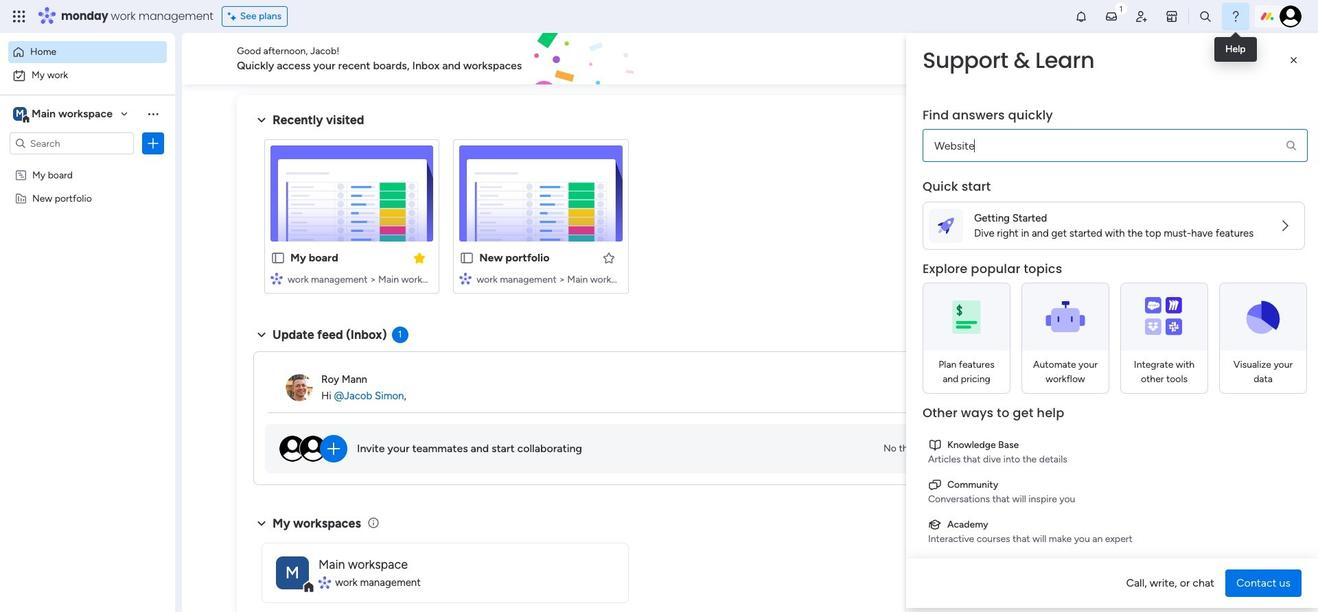 Task type: vqa. For each thing, say whether or not it's contained in the screenshot.
monday
no



Task type: describe. For each thing, give the bounding box(es) containing it.
add to favorites image
[[602, 251, 616, 265]]

getting started logo image
[[938, 218, 955, 234]]

search container element
[[923, 107, 1309, 162]]

close update feed (inbox) image
[[253, 327, 270, 343]]

component image
[[271, 272, 283, 285]]

templates image image
[[1063, 104, 1245, 199]]

Search in workspace field
[[29, 136, 115, 151]]

3 link container element from the top
[[929, 518, 1300, 532]]

select product image
[[12, 10, 26, 23]]

0 vertical spatial option
[[8, 41, 167, 63]]

extra links container element
[[923, 433, 1306, 592]]

1 element
[[392, 327, 408, 343]]

close recently visited image
[[253, 112, 270, 128]]

1 horizontal spatial workspace image
[[276, 557, 309, 590]]

workspace options image
[[146, 107, 160, 121]]

update feed image
[[1105, 10, 1119, 23]]

monday marketplace image
[[1166, 10, 1179, 23]]

options image
[[146, 137, 160, 150]]

close my workspaces image
[[253, 516, 270, 532]]

1 link container element from the top
[[929, 438, 1300, 453]]

1 image
[[1115, 1, 1128, 16]]

public board image for add to favorites image
[[460, 251, 475, 266]]

0 horizontal spatial workspace image
[[13, 106, 27, 122]]

remove from favorites image
[[413, 251, 427, 265]]

How can we help? search field
[[923, 129, 1309, 162]]

workspace selection element
[[13, 106, 115, 124]]



Task type: locate. For each thing, give the bounding box(es) containing it.
link container element
[[929, 438, 1300, 453], [929, 478, 1300, 492], [929, 518, 1300, 532]]

public board image up the component icon
[[271, 251, 286, 266]]

public board image right the remove from favorites image
[[460, 251, 475, 266]]

search everything image
[[1199, 10, 1213, 23]]

0 vertical spatial workspace image
[[13, 106, 27, 122]]

invite members image
[[1135, 10, 1149, 23]]

1 public board image from the left
[[271, 251, 286, 266]]

see plans image
[[228, 9, 240, 24]]

header element
[[907, 33, 1319, 179]]

1 horizontal spatial public board image
[[460, 251, 475, 266]]

help image
[[1230, 10, 1243, 23]]

2 vertical spatial link container element
[[929, 518, 1300, 532]]

2 vertical spatial option
[[0, 162, 175, 165]]

v2 user feedback image
[[1062, 51, 1072, 66]]

1 vertical spatial link container element
[[929, 478, 1300, 492]]

0 horizontal spatial public board image
[[271, 251, 286, 266]]

notifications image
[[1075, 10, 1089, 23]]

0 vertical spatial link container element
[[929, 438, 1300, 453]]

2 link container element from the top
[[929, 478, 1300, 492]]

public board image for the remove from favorites image
[[271, 251, 286, 266]]

list box
[[0, 160, 175, 395]]

jacob simon image
[[1280, 5, 1302, 27]]

quick search results list box
[[253, 128, 1018, 310]]

1 vertical spatial option
[[8, 65, 167, 87]]

roy mann image
[[286, 374, 313, 402]]

public board image
[[271, 251, 286, 266], [460, 251, 475, 266]]

workspace image
[[13, 106, 27, 122], [276, 557, 309, 590]]

getting started element
[[1051, 328, 1257, 383]]

option
[[8, 41, 167, 63], [8, 65, 167, 87], [0, 162, 175, 165]]

1 vertical spatial workspace image
[[276, 557, 309, 590]]

2 public board image from the left
[[460, 251, 475, 266]]



